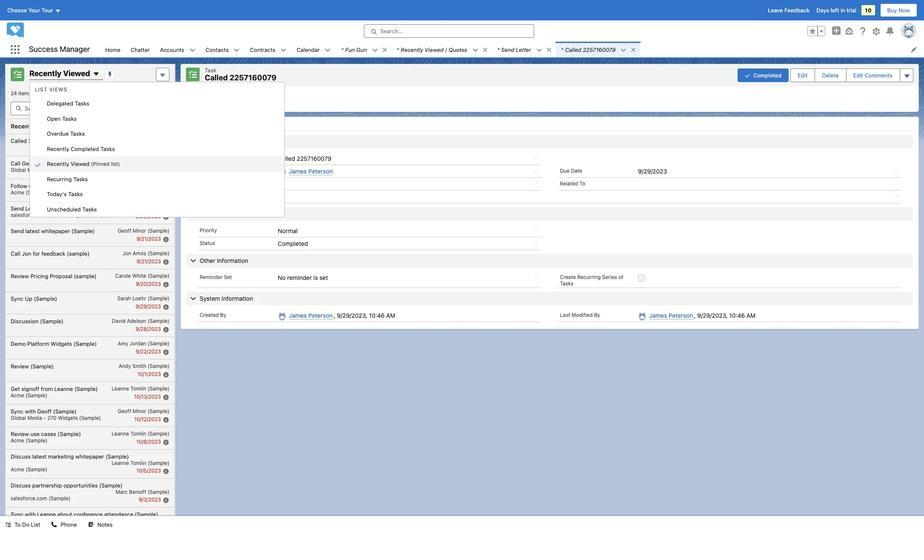 Task type: describe. For each thing, give the bounding box(es) containing it.
edit for edit
[[798, 72, 808, 79]]

(sample) up "send letter"
[[26, 189, 47, 196]]

edit comments button
[[846, 69, 899, 82]]

acme (sample) for use
[[11, 437, 47, 444]]

called 2257160079 inside select an item from this list to open it. list box
[[11, 137, 61, 144]]

recently viewed (pinned list)
[[47, 160, 120, 167]]

sarah
[[117, 295, 131, 302]]

list containing home
[[100, 42, 924, 57]]

platform
[[27, 340, 49, 347]]

contracts
[[250, 46, 275, 53]]

discuss for discuss partnership opportunities (sample)
[[11, 482, 31, 489]]

(sample) up 10/12/2023
[[148, 408, 169, 414]]

days left in trial
[[816, 7, 856, 14]]

seconds
[[73, 90, 93, 97]]

tasks | list views list box
[[30, 83, 284, 217]]

geoff inside call geoff to discuss feedback (sample) geoff minor (sample)
[[118, 160, 131, 166]]

phone
[[61, 521, 77, 528]]

send for send letter
[[11, 205, 24, 212]]

2 list item from the left
[[391, 42, 492, 57]]

james peterson link for created by
[[289, 312, 333, 320]]

peterson for assigned to
[[308, 167, 333, 175]]

due date
[[560, 167, 582, 174]]

(sample) down 9/3/2023
[[135, 511, 158, 518]]

(sample) left benioff
[[99, 482, 123, 489]]

1 vertical spatial (sample)
[[74, 273, 97, 279]]

today's
[[47, 191, 67, 198]]

1 jon from the left
[[22, 250, 31, 257]]

contracts link
[[245, 42, 280, 57]]

9/20/2023
[[136, 281, 161, 287]]

global for call geoff to discuss feedback (sample)
[[11, 167, 26, 173]]

2257160079 inside list item
[[583, 46, 616, 53]]

* called 2257160079
[[561, 46, 616, 53]]

text default image right * send letter at top right
[[546, 47, 552, 53]]

* recently viewed | quotes
[[397, 46, 467, 53]]

(sample) right amos
[[148, 250, 169, 256]]

(sample) up "today's tasks"
[[70, 182, 94, 189]]

other information button
[[186, 254, 913, 268]]

1 vertical spatial feedback
[[41, 250, 65, 257]]

10/5/2023
[[136, 468, 161, 474]]

tasks inside create recurring series of tasks
[[560, 280, 574, 287]]

recently completed tasks
[[47, 145, 115, 152]]

of
[[619, 274, 623, 280]]

1 list item from the left
[[336, 42, 391, 57]]

tasks for delegated tasks
[[75, 100, 89, 107]]

leanne tomlin (sample) for review use cases (sample)
[[112, 431, 169, 437]]

tasks for today's tasks
[[68, 191, 83, 198]]

1 vertical spatial -
[[49, 212, 51, 218]]

acme for review use cases (sample)
[[11, 437, 24, 444]]

create recurring series of tasks
[[560, 274, 623, 287]]

james peterson link for last modified by
[[649, 312, 693, 320]]

10/12/2023
[[134, 416, 161, 423]]

* for * fun gun
[[341, 46, 344, 53]]

8/30/2023
[[136, 168, 161, 174]]

3 list item from the left
[[492, 42, 556, 57]]

text default image right gun
[[372, 47, 378, 53]]

send latest whitepaper (sample)
[[11, 228, 95, 234]]

james peterson for created by
[[289, 312, 333, 319]]

to
[[38, 160, 43, 167]]

|
[[445, 46, 447, 53]]

list)
[[111, 161, 120, 167]]

discuss for discuss latest marketing whitepaper (sample)
[[11, 453, 31, 460]]

* fun gun
[[341, 46, 367, 53]]

latest for send
[[25, 228, 40, 234]]

follow up with howard (sample) acme (sample)
[[11, 182, 94, 196]]

minor for sync with geoff (sample)
[[133, 408, 146, 414]]

widgets up review use cases (sample)
[[58, 415, 78, 421]]

(sample) up partnership
[[26, 466, 47, 473]]

to for related to
[[580, 180, 585, 187]]

(sample) up 10/1/2023
[[148, 363, 169, 369]]

jordan
[[130, 340, 146, 347]]

(sample) up discuss latest marketing whitepaper (sample) leanne tomlin (sample)
[[79, 415, 101, 421]]

3 acme (sample) from the top
[[11, 466, 47, 473]]

* for * called 2257160079
[[561, 46, 563, 53]]

- for call geoff to discuss feedback (sample)
[[43, 167, 46, 173]]

other information
[[200, 257, 248, 264]]

attendance
[[104, 511, 133, 518]]

(sample) up 9/3/2023
[[148, 489, 169, 495]]

recently inside 'link'
[[47, 145, 69, 152]]

contacts list item
[[200, 42, 245, 57]]

recently right "to"
[[47, 160, 69, 167]]

recently viewed|tasks|list view element
[[5, 64, 175, 533]]

adelson
[[127, 318, 146, 324]]

information for other information
[[217, 257, 248, 264]]

reminder set
[[200, 274, 232, 280]]

24 items • updated a few seconds ago
[[11, 90, 104, 97]]

last
[[560, 312, 570, 318]]

recently up list views
[[29, 69, 61, 78]]

acme for get signoff from leanne (sample)
[[11, 392, 24, 399]]

overdue tasks
[[47, 130, 85, 137]]

edit button
[[791, 69, 814, 82]]

24
[[11, 90, 17, 97]]

completed button
[[738, 68, 789, 82]]

no
[[278, 274, 286, 281]]

system information
[[200, 295, 253, 302]]

call for call jon for feedback (sample)
[[11, 250, 20, 257]]

assigned to
[[200, 167, 229, 174]]

to for assigned to
[[223, 167, 229, 174]]

text default image inside accounts list item
[[189, 47, 195, 53]]

global for sync with geoff (sample)
[[11, 415, 26, 421]]

from
[[41, 385, 53, 392]]

text default image inside phone button
[[51, 522, 57, 528]]

tasks for recurring tasks
[[73, 176, 88, 182]]

9/29/2023, for last modified by
[[697, 312, 728, 319]]

1 vertical spatial called 2257160079
[[278, 155, 331, 162]]

white
[[132, 273, 146, 279]]

tasks for unscheduled tasks
[[82, 206, 97, 213]]

minor inside call geoff to discuss feedback (sample) geoff minor (sample)
[[133, 160, 146, 166]]

geoff minor (sample) for send latest whitepaper (sample)
[[118, 228, 169, 234]]

(sample) inside call geoff to discuss feedback (sample) geoff minor (sample)
[[148, 160, 169, 166]]

david
[[112, 318, 125, 324]]

search... button
[[364, 24, 534, 38]]

contacts link
[[200, 42, 234, 57]]

(sample) up sync with geoff (sample)
[[26, 392, 47, 399]]

comments
[[865, 72, 893, 79]]

2257160079 inside select an item from this list to open it. list box
[[28, 137, 61, 144]]

use
[[30, 431, 40, 437]]

acme (sample) for signoff
[[11, 392, 47, 399]]

for
[[33, 250, 40, 257]]

sync for sync with leanne about conference attendance (sample)
[[11, 511, 23, 518]]

leanne down andy on the bottom of page
[[112, 385, 129, 392]]

recurring tasks link
[[30, 172, 284, 187]]

(sample) down the unscheduled tasks
[[71, 228, 95, 234]]

chatter link
[[125, 42, 155, 57]]

review for review (sample)
[[11, 363, 29, 370]]

recently viewed status
[[11, 90, 37, 97]]

10/13/2023
[[134, 394, 161, 400]]

(sample) up 9/20/2023
[[148, 273, 169, 279]]

accounts list item
[[155, 42, 200, 57]]

open tasks
[[47, 115, 77, 122]]

9/29/2023 for due date
[[638, 167, 667, 175]]

buy now
[[887, 7, 910, 14]]

send for send latest whitepaper (sample)
[[11, 228, 24, 234]]

(sample) up 10/8/2023
[[148, 431, 169, 437]]

1 by from the left
[[220, 312, 226, 318]]

home
[[105, 46, 120, 53]]

9/3/2023
[[139, 497, 161, 503]]

contracts list item
[[245, 42, 292, 57]]

text default image inside "calendar" list item
[[325, 47, 331, 53]]

no reminder is set
[[278, 274, 328, 281]]

9/22/2023
[[136, 348, 161, 355]]

salesforce.com for salesforce.com (sample)
[[11, 495, 47, 502]]

get
[[11, 385, 20, 392]]

viewed down open at left
[[38, 123, 59, 130]]

date
[[571, 167, 582, 174]]

, 9/29/2023, 10:46 am for last modified by
[[694, 312, 756, 319]]

jon amos (sample)
[[122, 250, 169, 256]]

2257160079 inside task called 2257160079
[[230, 73, 276, 82]]

with for geoff
[[25, 408, 36, 415]]

(sample) up the 9/22/2023
[[148, 340, 169, 347]]

delegated
[[47, 100, 73, 107]]

tomlin inside discuss latest marketing whitepaper (sample) leanne tomlin (sample)
[[130, 460, 146, 466]]

additional
[[200, 210, 227, 217]]

about
[[57, 511, 72, 518]]

other
[[200, 257, 215, 264]]

andy smith (sample)
[[119, 363, 169, 369]]

related
[[560, 180, 578, 187]]

reminder
[[287, 274, 312, 281]]

geoff minor (sample) for sync with geoff (sample)
[[118, 408, 169, 414]]

sync for sync with geoff (sample)
[[11, 408, 23, 415]]

sarah loehr (sample)
[[117, 295, 169, 302]]

subject
[[200, 155, 218, 161]]

marc
[[116, 489, 128, 495]]

modified
[[572, 312, 593, 318]]

called inside task called 2257160079
[[205, 73, 228, 82]]

called inside select an item from this list to open it. list box
[[11, 137, 27, 144]]

4 list item from the left
[[556, 42, 640, 57]]

delete button
[[815, 69, 846, 82]]

peterson for last modified by
[[669, 312, 693, 319]]

0 vertical spatial group
[[807, 26, 825, 36]]

tomlin for review use cases (sample)
[[130, 431, 146, 437]]

overdue tasks link
[[30, 126, 284, 142]]

letter inside select an item from this list to open it. list box
[[25, 205, 41, 212]]

set
[[224, 274, 232, 280]]

am for last modified by
[[747, 312, 756, 319]]

salesforce.com (sample)
[[11, 495, 70, 502]]

discuss
[[44, 160, 64, 167]]

(sample) right from
[[74, 385, 98, 392]]

text default image inside to do list button
[[5, 522, 11, 528]]

recurring tasks
[[47, 176, 88, 182]]

2 jon from the left
[[122, 250, 131, 256]]

proposal
[[50, 273, 72, 279]]

0 vertical spatial letter
[[516, 46, 531, 53]]

global media - 270 widgets (sample) for call geoff to discuss feedback (sample)
[[11, 167, 101, 173]]

james peterson link for assigned to
[[289, 167, 333, 175]]

james for assigned to
[[289, 167, 307, 175]]

media for call geoff to discuss feedback (sample)
[[27, 167, 42, 173]]

text default image inside notes 'button'
[[88, 522, 94, 528]]

(sample) down sync with geoff (sample)
[[26, 437, 47, 444]]

carole white (sample)
[[115, 273, 169, 279]]

leanne up discuss latest marketing whitepaper (sample) leanne tomlin (sample)
[[112, 431, 129, 437]]

open
[[47, 115, 61, 122]]

review for review pricing proposal (sample)
[[11, 273, 29, 279]]

updated
[[37, 90, 57, 97]]

accounts link
[[155, 42, 189, 57]]

review use cases (sample)
[[11, 431, 81, 437]]

(sample) up marc
[[106, 453, 129, 460]]

list inside button
[[31, 521, 40, 528]]

manager
[[60, 45, 90, 54]]

acme for discuss latest marketing whitepaper (sample)
[[11, 466, 24, 473]]



Task type: locate. For each thing, give the bounding box(es) containing it.
recurring inside create recurring series of tasks
[[577, 274, 601, 280]]

tasks down recently viewed (pinned list) in the top of the page
[[73, 176, 88, 182]]

- for sync with geoff (sample)
[[43, 415, 46, 421]]

home link
[[100, 42, 125, 57]]

viewed left |
[[425, 46, 444, 53]]

(sample) up "10/5/2023"
[[148, 460, 169, 466]]

2 minor from the top
[[133, 228, 146, 234]]

2 acme (sample) from the top
[[11, 437, 47, 444]]

global media - 270 widgets (sample) up cases
[[11, 415, 101, 421]]

0 vertical spatial minor
[[133, 160, 146, 166]]

(sample) down unscheduled tasks link
[[148, 228, 169, 234]]

2 geoff minor (sample) from the top
[[118, 408, 169, 414]]

0 vertical spatial acme (sample)
[[11, 392, 47, 399]]

acme (sample) up partnership
[[11, 466, 47, 473]]

0 vertical spatial geoff minor (sample)
[[118, 228, 169, 234]]

3 * from the left
[[497, 46, 500, 53]]

2 vertical spatial 9/29/2023
[[136, 303, 161, 310]]

0 horizontal spatial completed
[[71, 145, 99, 152]]

1 horizontal spatial completed
[[278, 240, 308, 247]]

1 horizontal spatial , 9/29/2023, 10:46 am
[[694, 312, 756, 319]]

1 vertical spatial latest
[[32, 453, 47, 460]]

2 vertical spatial review
[[11, 431, 29, 437]]

conference
[[74, 511, 103, 518]]

edit
[[798, 72, 808, 79], [853, 72, 863, 79]]

to inside button
[[14, 521, 21, 528]]

days
[[816, 7, 829, 14]]

delete
[[822, 72, 839, 79]]

1 horizontal spatial whitepaper
[[75, 453, 104, 460]]

0 horizontal spatial 10:46
[[369, 312, 385, 319]]

0 vertical spatial review
[[11, 273, 29, 279]]

media for sync with geoff (sample)
[[27, 415, 42, 421]]

(sample) up 9/28/2023
[[148, 318, 169, 324]]

2 media from the top
[[27, 415, 42, 421]]

text default image
[[482, 47, 488, 53], [630, 47, 636, 53], [280, 47, 286, 53], [325, 47, 331, 53], [536, 47, 542, 53], [621, 47, 627, 53], [5, 522, 11, 528], [51, 522, 57, 528]]

2 vertical spatial acme (sample)
[[11, 466, 47, 473]]

1 horizontal spatial jon
[[122, 250, 131, 256]]

discuss inside discuss partnership opportunities (sample) marc benioff (sample)
[[11, 482, 31, 489]]

text default image inside contracts list item
[[280, 47, 286, 53]]

1 9/21/2023 from the top
[[136, 236, 161, 242]]

9/21/2023 for send latest whitepaper (sample)
[[136, 236, 161, 242]]

leave
[[768, 7, 783, 14]]

(sample) up proposal
[[67, 250, 90, 257]]

3 minor from the top
[[133, 408, 146, 414]]

0 vertical spatial send
[[501, 46, 514, 53]]

text default image down search...
[[382, 47, 388, 53]]

1 acme from the top
[[11, 189, 24, 196]]

tasks for overdue tasks
[[70, 130, 85, 137]]

text default image right accounts
[[189, 47, 195, 53]]

1 media from the top
[[27, 167, 42, 173]]

1 horizontal spatial recurring
[[577, 274, 601, 280]]

0 vertical spatial discuss
[[11, 453, 31, 460]]

unscheduled tasks link
[[30, 202, 284, 217]]

to right 'related'
[[580, 180, 585, 187]]

2 9/29/2023, from the left
[[697, 312, 728, 319]]

1 vertical spatial group
[[738, 68, 913, 83]]

tasks up (pinned
[[100, 145, 115, 152]]

0 vertical spatial 270
[[47, 167, 56, 173]]

text default image
[[382, 47, 388, 53], [546, 47, 552, 53], [189, 47, 195, 53], [234, 47, 240, 53], [372, 47, 378, 53], [472, 47, 478, 53], [88, 522, 94, 528]]

1 horizontal spatial to
[[223, 167, 229, 174]]

1 270 from the top
[[47, 167, 56, 173]]

widgets right 1,000
[[67, 212, 87, 218]]

2 vertical spatial information
[[222, 295, 253, 302]]

2 vertical spatial send
[[11, 228, 24, 234]]

tasks down delegated tasks
[[62, 115, 77, 122]]

0 vertical spatial completed
[[753, 72, 782, 79]]

* for * send letter
[[497, 46, 500, 53]]

(sample) right unscheduled
[[88, 212, 110, 218]]

with inside the follow up with howard (sample) acme (sample)
[[37, 182, 48, 189]]

1 minor from the top
[[133, 160, 146, 166]]

0 horizontal spatial edit
[[798, 72, 808, 79]]

tasks
[[75, 100, 89, 107], [62, 115, 77, 122], [70, 130, 85, 137], [100, 145, 115, 152], [73, 176, 88, 182], [68, 191, 83, 198], [82, 206, 97, 213], [560, 280, 574, 287]]

leanne down salesforce.com (sample) in the left bottom of the page
[[37, 511, 56, 518]]

270 up cases
[[47, 415, 56, 421]]

1 global media - 270 widgets (sample) from the top
[[11, 167, 101, 173]]

sync inside 'sync with leanne about conference attendance (sample)' link
[[11, 511, 23, 518]]

leanne up marc
[[112, 460, 129, 466]]

minor up the 8/30/2023
[[133, 160, 146, 166]]

0 horizontal spatial , 9/29/2023, 10:46 am
[[334, 312, 395, 319]]

1 vertical spatial list
[[181, 86, 919, 112]]

1 tomlin from the top
[[130, 385, 146, 392]]

1 10:46 from the left
[[369, 312, 385, 319]]

sync down get
[[11, 408, 23, 415]]

, 9/29/2023, 10:46 am
[[334, 312, 395, 319], [694, 312, 756, 319]]

1 9/29/2023, from the left
[[337, 312, 367, 319]]

delegated tasks link
[[30, 96, 284, 111]]

calendar
[[297, 46, 320, 53]]

am for created by
[[386, 312, 395, 319]]

james peterson for assigned to
[[289, 167, 333, 175]]

status
[[200, 240, 215, 246]]

recently viewed down open at left
[[11, 123, 59, 130]]

•
[[33, 90, 35, 97]]

today's tasks link
[[30, 187, 284, 202]]

latest up for
[[25, 228, 40, 234]]

2 am from the left
[[747, 312, 756, 319]]

2 salesforce.com from the top
[[11, 495, 47, 502]]

1 vertical spatial send
[[11, 205, 24, 212]]

recently viewed up views on the top of the page
[[29, 69, 90, 78]]

called
[[565, 46, 581, 53], [205, 73, 228, 82], [11, 137, 27, 144], [278, 155, 295, 162]]

1 geoff minor (sample) from the top
[[118, 228, 169, 234]]

send
[[501, 46, 514, 53], [11, 205, 24, 212], [11, 228, 24, 234]]

2 vertical spatial sync
[[11, 511, 23, 518]]

1 edit from the left
[[798, 72, 808, 79]]

widgets
[[58, 167, 78, 173], [67, 212, 87, 218], [51, 340, 72, 347], [58, 415, 78, 421]]

leanne
[[54, 385, 73, 392], [112, 385, 129, 392], [112, 431, 129, 437], [112, 460, 129, 466], [37, 511, 56, 518]]

recently down recently viewed status
[[11, 123, 36, 130]]

1 acme (sample) from the top
[[11, 392, 47, 399]]

2 , from the left
[[694, 312, 696, 319]]

0 horizontal spatial letter
[[25, 205, 41, 212]]

1 discuss from the top
[[11, 453, 31, 460]]

1 vertical spatial completed
[[71, 145, 99, 152]]

list
[[100, 42, 924, 57], [181, 86, 919, 112]]

0 vertical spatial 9/21/2023
[[136, 236, 161, 242]]

loehr
[[133, 295, 146, 302]]

salesforce.com up send latest whitepaper (sample) at the left top
[[11, 212, 47, 218]]

2 global from the top
[[11, 415, 26, 421]]

10:46 for last modified by
[[729, 312, 745, 319]]

(sample) left amy
[[73, 340, 97, 347]]

0 vertical spatial called 2257160079
[[11, 137, 61, 144]]

unscheduled
[[47, 206, 81, 213]]

0 vertical spatial global
[[11, 167, 26, 173]]

1 horizontal spatial letter
[[516, 46, 531, 53]]

by right modified
[[594, 312, 600, 318]]

2 270 from the top
[[47, 415, 56, 421]]

recurring inside tasks | list views list box
[[47, 176, 72, 182]]

1 vertical spatial global media - 270 widgets (sample)
[[11, 415, 101, 421]]

0 vertical spatial with
[[37, 182, 48, 189]]

(sample)
[[91, 160, 114, 167], [148, 160, 169, 166], [79, 167, 101, 173], [70, 182, 94, 189], [26, 189, 47, 196], [88, 212, 110, 218], [71, 228, 95, 234], [148, 228, 169, 234], [148, 250, 169, 256], [148, 273, 169, 279], [34, 295, 57, 302], [148, 295, 169, 302], [40, 318, 63, 325], [148, 318, 169, 324], [73, 340, 97, 347], [148, 340, 169, 347], [30, 363, 54, 370], [148, 363, 169, 369], [74, 385, 98, 392], [148, 385, 169, 392], [26, 392, 47, 399], [53, 408, 76, 415], [148, 408, 169, 414], [79, 415, 101, 421], [58, 431, 81, 437], [148, 431, 169, 437], [26, 437, 47, 444], [106, 453, 129, 460], [148, 460, 169, 466], [26, 466, 47, 473], [99, 482, 123, 489], [148, 489, 169, 495], [49, 495, 70, 502], [135, 511, 158, 518]]

items
[[18, 90, 31, 97]]

tomlin up 10/13/2023
[[130, 385, 146, 392]]

normal
[[278, 227, 298, 234]]

2 leanne tomlin (sample) from the top
[[112, 431, 169, 437]]

1 , from the left
[[334, 312, 335, 319]]

completed up recently viewed (pinned list) in the top of the page
[[71, 145, 99, 152]]

1 call from the top
[[11, 160, 20, 167]]

9/28/2023
[[136, 326, 161, 332]]

1 vertical spatial 270
[[47, 415, 56, 421]]

1 vertical spatial leanne tomlin (sample)
[[112, 431, 169, 437]]

discuss inside discuss latest marketing whitepaper (sample) leanne tomlin (sample)
[[11, 453, 31, 460]]

1 horizontal spatial 10:46
[[729, 312, 745, 319]]

recurring left series
[[577, 274, 601, 280]]

created by
[[200, 312, 226, 318]]

1 leanne tomlin (sample) from the top
[[112, 385, 169, 392]]

widgets right platform
[[51, 340, 72, 347]]

none search field inside recently viewed|tasks|list view element
[[11, 102, 169, 115]]

10:46 for created by
[[369, 312, 385, 319]]

amy
[[118, 340, 128, 347]]

0 horizontal spatial called 2257160079
[[11, 137, 61, 144]]

media up 'use'
[[27, 415, 42, 421]]

(sample) right cases
[[58, 431, 81, 437]]

10:46
[[369, 312, 385, 319], [729, 312, 745, 319]]

your
[[28, 7, 40, 14]]

Search Recently Viewed list view. search field
[[11, 102, 169, 115]]

(sample) right proposal
[[74, 273, 97, 279]]

2 , 9/29/2023, 10:46 am from the left
[[694, 312, 756, 319]]

leanne inside discuss latest marketing whitepaper (sample) leanne tomlin (sample)
[[112, 460, 129, 466]]

(sample) down platform
[[30, 363, 54, 370]]

information
[[229, 210, 260, 217], [217, 257, 248, 264], [222, 295, 253, 302]]

(sample) up 'about'
[[49, 495, 70, 502]]

4 * from the left
[[561, 46, 563, 53]]

2 vertical spatial -
[[43, 415, 46, 421]]

latest inside discuss latest marketing whitepaper (sample) leanne tomlin (sample)
[[32, 453, 47, 460]]

0 horizontal spatial whitepaper
[[41, 228, 70, 234]]

tomlin for get signoff from leanne (sample)
[[130, 385, 146, 392]]

completed inside 'link'
[[71, 145, 99, 152]]

0 vertical spatial sync
[[11, 295, 23, 302]]

james peterson for last modified by
[[649, 312, 693, 319]]

(sample) down "recently completed tasks" on the top left of the page
[[79, 167, 101, 173]]

1 review from the top
[[11, 273, 29, 279]]

sync
[[11, 295, 23, 302], [11, 408, 23, 415], [11, 511, 23, 518]]

0 vertical spatial list
[[100, 42, 924, 57]]

0 horizontal spatial am
[[386, 312, 395, 319]]

1 vertical spatial geoff minor (sample)
[[118, 408, 169, 414]]

information for additional information
[[229, 210, 260, 217]]

global
[[11, 167, 26, 173], [11, 415, 26, 421]]

created
[[200, 312, 219, 318]]

2 * from the left
[[397, 46, 399, 53]]

edit inside edit "button"
[[798, 72, 808, 79]]

270 for sync with geoff (sample)
[[47, 415, 56, 421]]

0 vertical spatial latest
[[25, 228, 40, 234]]

james for last modified by
[[649, 312, 667, 319]]

0 horizontal spatial jon
[[22, 250, 31, 257]]

information for system information
[[222, 295, 253, 302]]

1 vertical spatial 9/21/2023
[[136, 258, 161, 265]]

0 vertical spatial media
[[27, 167, 42, 173]]

recently up discuss
[[47, 145, 69, 152]]

global up follow
[[11, 167, 26, 173]]

2 horizontal spatial completed
[[753, 72, 782, 79]]

tomlin
[[130, 385, 146, 392], [130, 431, 146, 437], [130, 460, 146, 466]]

buy
[[887, 7, 897, 14]]

tomlin up "10/5/2023"
[[130, 460, 146, 466]]

calendar list item
[[292, 42, 336, 57]]

latest for discuss
[[32, 453, 47, 460]]

0 vertical spatial to
[[223, 167, 229, 174]]

series
[[602, 274, 617, 280]]

discuss
[[11, 453, 31, 460], [11, 482, 31, 489]]

9/21/2023 up "jon amos (sample)"
[[136, 236, 161, 242]]

information right "additional"
[[229, 210, 260, 217]]

with up to do list
[[25, 511, 36, 518]]

, for last modified by
[[694, 312, 696, 319]]

leanne tomlin (sample) up 10/8/2023
[[112, 431, 169, 437]]

completed
[[753, 72, 782, 79], [71, 145, 99, 152], [278, 240, 308, 247]]

0 vertical spatial salesforce.com
[[11, 212, 47, 218]]

1 vertical spatial whitepaper
[[75, 453, 104, 460]]

1 vertical spatial salesforce.com
[[11, 495, 47, 502]]

1 vertical spatial review
[[11, 363, 29, 370]]

reminder
[[200, 274, 223, 280]]

text default image inside contacts list item
[[234, 47, 240, 53]]

1 vertical spatial global
[[11, 415, 26, 421]]

by
[[220, 312, 226, 318], [594, 312, 600, 318]]

widgets up recurring tasks
[[58, 167, 78, 173]]

a
[[59, 90, 62, 97]]

0 vertical spatial tomlin
[[130, 385, 146, 392]]

sync with leanne about conference attendance (sample)
[[11, 511, 158, 518]]

priority
[[200, 227, 217, 234]]

edit inside edit comments button
[[853, 72, 863, 79]]

do
[[22, 521, 29, 528]]

0 vertical spatial whitepaper
[[41, 228, 70, 234]]

tour
[[42, 7, 53, 14]]

leanne right from
[[54, 385, 73, 392]]

1 horizontal spatial ,
[[694, 312, 696, 319]]

information up 'set'
[[217, 257, 248, 264]]

review left 'use'
[[11, 431, 29, 437]]

0 vertical spatial feedback
[[65, 160, 89, 167]]

acme inside the follow up with howard (sample) acme (sample)
[[11, 189, 24, 196]]

group
[[807, 26, 825, 36], [738, 68, 913, 83]]

gun
[[356, 46, 367, 53]]

3 acme from the top
[[11, 437, 24, 444]]

recurring
[[47, 176, 72, 182], [577, 274, 601, 280]]

tasks for open tasks
[[62, 115, 77, 122]]

1 vertical spatial tomlin
[[130, 431, 146, 437]]

media up up
[[27, 167, 42, 173]]

viewed
[[425, 46, 444, 53], [63, 69, 90, 78], [38, 123, 59, 130], [71, 160, 89, 167]]

2 global media - 270 widgets (sample) from the top
[[11, 415, 101, 421]]

called 2257160079 link
[[6, 134, 175, 156]]

, for created by
[[334, 312, 335, 319]]

1 vertical spatial to
[[580, 180, 585, 187]]

tasks inside 'link'
[[100, 145, 115, 152]]

2 sync from the top
[[11, 408, 23, 415]]

1 * from the left
[[341, 46, 344, 53]]

3 tomlin from the top
[[130, 460, 146, 466]]

9/21/2023 down "jon amos (sample)"
[[136, 258, 161, 265]]

call jon for feedback (sample)
[[11, 250, 90, 257]]

call up follow
[[11, 160, 20, 167]]

system information button
[[186, 292, 913, 306]]

(sample) down 9/20/2023
[[148, 295, 169, 302]]

by right 'created'
[[220, 312, 226, 318]]

choose your tour button
[[7, 3, 61, 17]]

0 horizontal spatial 9/29/2023,
[[337, 312, 367, 319]]

3 sync from the top
[[11, 511, 23, 518]]

acme left 'use'
[[11, 437, 24, 444]]

search...
[[380, 28, 403, 34]]

viewed inside list item
[[425, 46, 444, 53]]

(sample) down get signoff from leanne (sample)
[[53, 408, 76, 415]]

review left pricing
[[11, 273, 29, 279]]

9/29/2023, for created by
[[337, 312, 367, 319]]

1 vertical spatial recently viewed
[[11, 123, 59, 130]]

2 9/21/2023 from the top
[[136, 258, 161, 265]]

viewed inside tasks | list views list box
[[71, 160, 89, 167]]

0 vertical spatial call
[[11, 160, 20, 167]]

9/21/2023 for call jon for feedback (sample)
[[136, 258, 161, 265]]

0 vertical spatial recently viewed
[[29, 69, 90, 78]]

phone button
[[46, 516, 82, 533]]

2 review from the top
[[11, 363, 29, 370]]

demo platform widgets (sample)
[[11, 340, 97, 347]]

minor up 10/12/2023
[[133, 408, 146, 414]]

1 vertical spatial list
[[31, 521, 40, 528]]

accounts
[[160, 46, 184, 53]]

1 horizontal spatial am
[[747, 312, 756, 319]]

(sample) up demo platform widgets (sample)
[[40, 318, 63, 325]]

0 horizontal spatial to
[[14, 521, 21, 528]]

(sample) up 10/13/2023
[[148, 385, 169, 392]]

list item
[[336, 42, 391, 57], [391, 42, 492, 57], [492, 42, 556, 57], [556, 42, 640, 57]]

acme up salesforce.com (sample) in the left bottom of the page
[[11, 466, 24, 473]]

list inside list box
[[35, 86, 47, 93]]

1 vertical spatial minor
[[133, 228, 146, 234]]

in
[[841, 7, 845, 14]]

2 10:46 from the left
[[729, 312, 745, 319]]

, 9/29/2023, 10:46 am for created by
[[334, 312, 395, 319]]

recently inside list item
[[401, 46, 423, 53]]

viewed up seconds
[[63, 69, 90, 78]]

geoff minor (sample) up 10/12/2023
[[118, 408, 169, 414]]

,
[[334, 312, 335, 319], [694, 312, 696, 319]]

0 vertical spatial leanne tomlin (sample)
[[112, 385, 169, 392]]

- up review use cases (sample)
[[43, 415, 46, 421]]

james for created by
[[289, 312, 307, 319]]

partnership
[[32, 482, 62, 489]]

feedback down "recently completed tasks" on the top left of the page
[[65, 160, 89, 167]]

1 horizontal spatial called 2257160079
[[278, 155, 331, 162]]

2 edit from the left
[[853, 72, 863, 79]]

* for * recently viewed | quotes
[[397, 46, 399, 53]]

0 vertical spatial (sample)
[[67, 250, 90, 257]]

send inside list item
[[501, 46, 514, 53]]

2 acme from the top
[[11, 392, 24, 399]]

acme (sample) down sync with geoff (sample)
[[11, 437, 47, 444]]

salesforce.com for salesforce.com - 1,000 widgets (sample)
[[11, 212, 47, 218]]

1 sync from the top
[[11, 295, 23, 302]]

text default image down conference
[[88, 522, 94, 528]]

1 vertical spatial with
[[25, 408, 36, 415]]

edit left comments
[[853, 72, 863, 79]]

1 vertical spatial recurring
[[577, 274, 601, 280]]

270 right "to"
[[47, 167, 56, 173]]

1 , 9/29/2023, 10:46 am from the left
[[334, 312, 395, 319]]

list right items
[[35, 86, 47, 93]]

2 horizontal spatial to
[[580, 180, 585, 187]]

edit left delete button
[[798, 72, 808, 79]]

9/29/2023 for salesforce.com - 1,000 widgets (sample)
[[136, 213, 161, 219]]

1 vertical spatial information
[[217, 257, 248, 264]]

open tasks link
[[30, 111, 284, 126]]

1 vertical spatial media
[[27, 415, 42, 421]]

recently down search...
[[401, 46, 423, 53]]

0 vertical spatial list
[[35, 86, 47, 93]]

tasks right unscheduled
[[82, 206, 97, 213]]

additional information button
[[186, 207, 913, 221]]

2 by from the left
[[594, 312, 600, 318]]

minor for send latest whitepaper (sample)
[[133, 228, 146, 234]]

* send letter
[[497, 46, 531, 53]]

discussion
[[11, 318, 39, 325]]

viewed down "recently completed tasks" on the top left of the page
[[71, 160, 89, 167]]

cases
[[41, 431, 56, 437]]

3 review from the top
[[11, 431, 29, 437]]

up
[[29, 182, 35, 189]]

text default image right quotes in the top of the page
[[472, 47, 478, 53]]

0 vertical spatial information
[[229, 210, 260, 217]]

0 vertical spatial -
[[43, 167, 46, 173]]

call for call geoff to discuss feedback (sample) geoff minor (sample)
[[11, 160, 20, 167]]

group containing completed
[[738, 68, 913, 83]]

2 tomlin from the top
[[130, 431, 146, 437]]

(sample) down called 2257160079 link
[[91, 160, 114, 167]]

leave feedback
[[768, 7, 810, 14]]

1 global from the top
[[11, 167, 26, 173]]

1 am from the left
[[386, 312, 395, 319]]

1 horizontal spatial 9/29/2023,
[[697, 312, 728, 319]]

completed inside button
[[753, 72, 782, 79]]

tasks up "recently completed tasks" on the top left of the page
[[70, 130, 85, 137]]

0 vertical spatial recurring
[[47, 176, 72, 182]]

1 vertical spatial discuss
[[11, 482, 31, 489]]

1 salesforce.com from the top
[[11, 212, 47, 218]]

global media - 270 widgets (sample) for sync with geoff (sample)
[[11, 415, 101, 421]]

(sample) right "up"
[[34, 295, 57, 302]]

discuss latest marketing whitepaper (sample) leanne tomlin (sample)
[[11, 453, 169, 466]]

2 vertical spatial completed
[[278, 240, 308, 247]]

andy
[[119, 363, 131, 369]]

views
[[49, 86, 67, 93]]

information down 'set'
[[222, 295, 253, 302]]

latest left marketing
[[32, 453, 47, 460]]

2 vertical spatial tomlin
[[130, 460, 146, 466]]

carole
[[115, 273, 131, 279]]

leave feedback link
[[768, 7, 810, 14]]

sync for sync up (sample)
[[11, 295, 23, 302]]

leanne tomlin (sample) for get signoff from leanne (sample)
[[112, 385, 169, 392]]

text default image right contacts
[[234, 47, 240, 53]]

2 call from the top
[[11, 250, 20, 257]]

create
[[560, 274, 576, 280]]

review for review use cases (sample)
[[11, 431, 29, 437]]

None search field
[[11, 102, 169, 115]]

minor
[[133, 160, 146, 166], [133, 228, 146, 234], [133, 408, 146, 414]]

9/29/2023
[[638, 167, 667, 175], [136, 213, 161, 219], [136, 303, 161, 310]]

select an item from this list to open it. list box
[[6, 134, 175, 533]]

0 horizontal spatial ,
[[334, 312, 335, 319]]

completed left edit "button"
[[753, 72, 782, 79]]

leanne tomlin (sample) up 10/13/2023
[[112, 385, 169, 392]]

2 discuss from the top
[[11, 482, 31, 489]]

list right do
[[31, 521, 40, 528]]

discuss down 'use'
[[11, 453, 31, 460]]

1 vertical spatial 9/29/2023
[[136, 213, 161, 219]]

fun
[[345, 46, 355, 53]]

overdue
[[47, 130, 69, 137]]

sync with geoff (sample)
[[11, 408, 76, 415]]

1 vertical spatial acme (sample)
[[11, 437, 47, 444]]

contacts
[[205, 46, 229, 53]]

buy now button
[[880, 3, 917, 17]]

4 acme from the top
[[11, 466, 24, 473]]

whitepaper inside discuss latest marketing whitepaper (sample) leanne tomlin (sample)
[[75, 453, 104, 460]]

1 vertical spatial call
[[11, 250, 20, 257]]

geoff minor (sample)
[[118, 228, 169, 234], [118, 408, 169, 414]]

270 for call geoff to discuss feedback (sample)
[[47, 167, 56, 173]]

few
[[63, 90, 72, 97]]

call geoff to discuss feedback (sample) geoff minor (sample)
[[11, 160, 169, 167]]

0 horizontal spatial recurring
[[47, 176, 72, 182]]

edit for edit comments
[[853, 72, 863, 79]]

0 vertical spatial global media - 270 widgets (sample)
[[11, 167, 101, 173]]

2 vertical spatial to
[[14, 521, 21, 528]]

2 vertical spatial with
[[25, 511, 36, 518]]

with for leanne
[[25, 511, 36, 518]]

- right "to"
[[43, 167, 46, 173]]

peterson for created by
[[308, 312, 333, 319]]



Task type: vqa. For each thing, say whether or not it's contained in the screenshot.
*
yes



